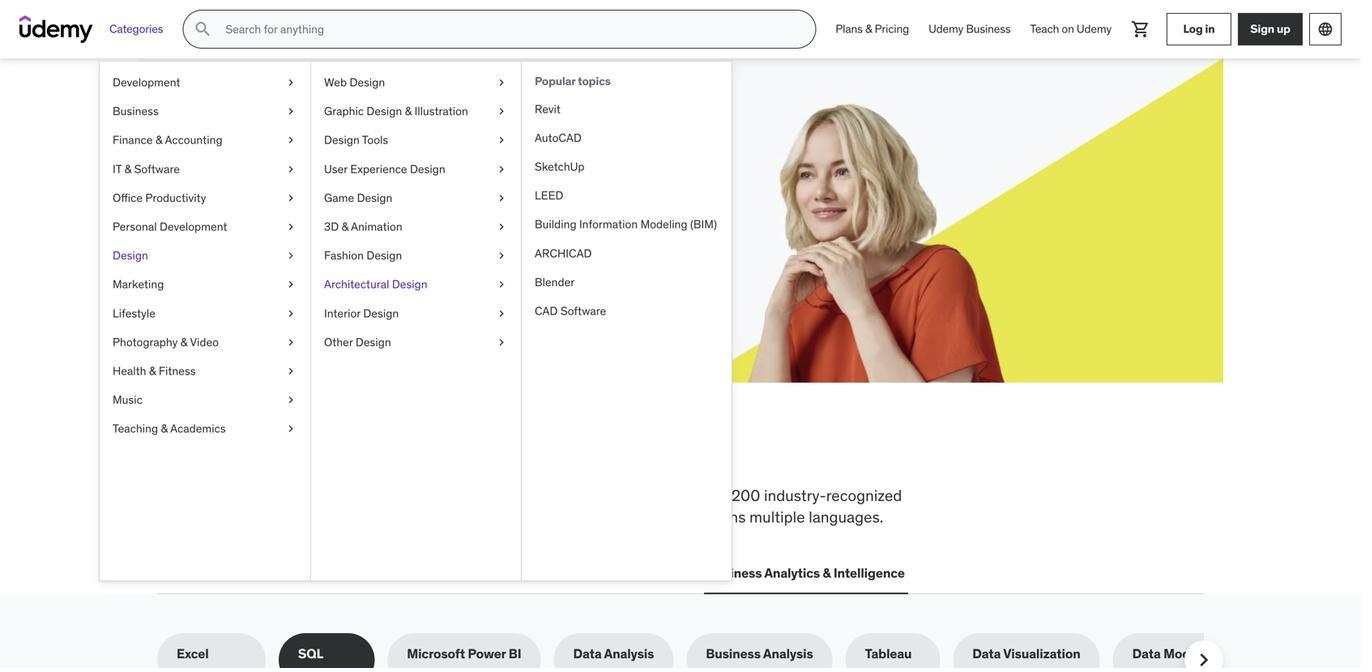 Task type: locate. For each thing, give the bounding box(es) containing it.
skills
[[269, 432, 356, 474], [347, 486, 381, 505]]

1 horizontal spatial analysis
[[764, 645, 814, 662]]

xsmall image inside design link
[[285, 248, 298, 264]]

skills
[[216, 129, 288, 163]]

game
[[324, 190, 354, 205]]

xsmall image inside 'marketing' link
[[285, 277, 298, 292]]

modeling
[[641, 217, 688, 232], [1164, 645, 1221, 662]]

modeling inside topic filters element
[[1164, 645, 1221, 662]]

analysis for business analysis
[[764, 645, 814, 662]]

for up and
[[676, 486, 695, 505]]

it
[[113, 162, 122, 176], [291, 565, 302, 581]]

data left next image
[[1133, 645, 1162, 662]]

web design link
[[311, 68, 521, 97]]

to
[[385, 486, 399, 505]]

xsmall image inside the photography & video link
[[285, 334, 298, 350]]

design down animation
[[367, 248, 402, 263]]

interior
[[324, 306, 361, 320]]

xsmall image
[[285, 103, 298, 119], [495, 132, 508, 148], [285, 190, 298, 206], [495, 190, 508, 206], [285, 219, 298, 235], [495, 219, 508, 235], [285, 248, 298, 264], [495, 248, 508, 264], [285, 305, 298, 321], [495, 334, 508, 350], [285, 392, 298, 408], [285, 421, 298, 437]]

0 horizontal spatial web
[[161, 565, 188, 581]]

& right finance
[[156, 133, 163, 147]]

xsmall image inside 3d & animation link
[[495, 219, 508, 235]]

0 horizontal spatial analysis
[[604, 645, 654, 662]]

video
[[190, 335, 219, 349]]

0 horizontal spatial in
[[510, 432, 542, 474]]

design down interior design
[[356, 335, 391, 349]]

0 vertical spatial for
[[293, 129, 331, 163]]

marketing
[[113, 277, 164, 292]]

web development button
[[157, 554, 275, 593]]

Search for anything text field
[[222, 15, 796, 43]]

data inside button
[[493, 565, 522, 581]]

udemy image
[[19, 15, 93, 43]]

& left the video
[[181, 335, 188, 349]]

1 horizontal spatial software
[[561, 304, 607, 318]]

user experience design link
[[311, 155, 521, 184]]

web for web design
[[324, 75, 347, 90]]

& right "3d"
[[342, 219, 349, 234]]

software up office productivity
[[134, 162, 180, 176]]

xsmall image for health & fitness
[[285, 363, 298, 379]]

xsmall image for interior design
[[495, 305, 508, 321]]

teach
[[1031, 22, 1060, 36]]

it up 'office'
[[113, 162, 122, 176]]

for inside skills for your future expand your potential with a course. starting at just $12.99 through dec 15.
[[293, 129, 331, 163]]

for inside covering critical workplace skills to technical topics, including prep content for over 200 industry-recognized certifications, our catalog supports well-rounded professional development and spans multiple languages.
[[676, 486, 695, 505]]

other
[[324, 335, 353, 349]]

it & software
[[113, 162, 180, 176]]

software right cad
[[561, 304, 607, 318]]

workplace
[[272, 486, 343, 505]]

development
[[582, 507, 672, 527]]

0 vertical spatial in
[[1206, 22, 1216, 36]]

design for fashion
[[367, 248, 402, 263]]

0 vertical spatial modeling
[[641, 217, 688, 232]]

development down office productivity link
[[160, 219, 227, 234]]

&
[[866, 22, 873, 36], [405, 104, 412, 118], [156, 133, 163, 147], [125, 162, 132, 176], [342, 219, 349, 234], [181, 335, 188, 349], [149, 364, 156, 378], [161, 421, 168, 436], [823, 565, 831, 581]]

1 vertical spatial it
[[291, 565, 302, 581]]

sign up
[[1251, 22, 1291, 36]]

xsmall image inside teaching & academics link
[[285, 421, 298, 437]]

power
[[468, 645, 506, 662]]

& for it & software
[[125, 162, 132, 176]]

data left visualization
[[973, 645, 1001, 662]]

design
[[350, 75, 385, 90], [367, 104, 402, 118], [324, 133, 360, 147], [410, 162, 446, 176], [357, 190, 393, 205], [113, 248, 148, 263], [367, 248, 402, 263], [392, 277, 428, 292], [363, 306, 399, 320], [356, 335, 391, 349]]

design tools link
[[311, 126, 521, 155]]

next image
[[1192, 647, 1218, 668]]

xsmall image inside business link
[[285, 103, 298, 119]]

xsmall image for music
[[285, 392, 298, 408]]

xsmall image inside design tools link
[[495, 132, 508, 148]]

and
[[676, 507, 702, 527]]

1 horizontal spatial your
[[336, 129, 395, 163]]

revit link
[[522, 95, 732, 124]]

communication
[[592, 565, 688, 581]]

xsmall image inside personal development link
[[285, 219, 298, 235]]

web inside button
[[161, 565, 188, 581]]

data left science on the bottom
[[493, 565, 522, 581]]

xsmall image inside lifestyle "link"
[[285, 305, 298, 321]]

1 analysis from the left
[[604, 645, 654, 662]]

xsmall image inside interior design link
[[495, 305, 508, 321]]

design link
[[100, 241, 311, 270]]

finance & accounting
[[113, 133, 223, 147]]

1 vertical spatial in
[[510, 432, 542, 474]]

xsmall image inside finance & accounting link
[[285, 132, 298, 148]]

covering
[[157, 486, 219, 505]]

intelligence
[[834, 565, 905, 581]]

xsmall image for it & software
[[285, 161, 298, 177]]

& for plans & pricing
[[866, 22, 873, 36]]

xsmall image for office productivity
[[285, 190, 298, 206]]

leed link
[[522, 181, 732, 210]]

prep
[[584, 486, 616, 505]]

design down architectural design
[[363, 306, 399, 320]]

xsmall image inside user experience design link
[[495, 161, 508, 177]]

health
[[113, 364, 146, 378]]

& right the "health"
[[149, 364, 156, 378]]

software inside architectural design element
[[561, 304, 607, 318]]

design down fashion design link in the left top of the page
[[392, 277, 428, 292]]

design for other
[[356, 335, 391, 349]]

1 horizontal spatial it
[[291, 565, 302, 581]]

it certifications button
[[288, 554, 390, 593]]

xsmall image inside development link
[[285, 75, 298, 90]]

xsmall image inside fashion design link
[[495, 248, 508, 264]]

sign up link
[[1239, 13, 1304, 45]]

1 horizontal spatial for
[[676, 486, 695, 505]]

other design link
[[311, 328, 521, 357]]

lifestyle
[[113, 306, 156, 320]]

leadership
[[407, 565, 474, 581]]

course.
[[382, 169, 425, 186]]

xsmall image for lifestyle
[[285, 305, 298, 321]]

xsmall image inside other design 'link'
[[495, 334, 508, 350]]

1 vertical spatial software
[[561, 304, 607, 318]]

you
[[362, 432, 420, 474]]

xsmall image for web design
[[495, 75, 508, 90]]

xsmall image inside graphic design & illustration link
[[495, 103, 508, 119]]

architectural design element
[[521, 62, 732, 580]]

professional
[[495, 507, 579, 527]]

spans
[[706, 507, 746, 527]]

choose a language image
[[1318, 21, 1334, 37]]

data right bi
[[574, 645, 602, 662]]

analysis
[[604, 645, 654, 662], [764, 645, 814, 662]]

sign
[[1251, 22, 1275, 36]]

graphic design & illustration link
[[311, 97, 521, 126]]

bi
[[509, 645, 522, 662]]

xsmall image for 3d & animation
[[495, 219, 508, 235]]

design up graphic
[[350, 75, 385, 90]]

modeling inside architectural design element
[[641, 217, 688, 232]]

web down certifications,
[[161, 565, 188, 581]]

business inside topic filters element
[[706, 645, 761, 662]]

2 vertical spatial development
[[191, 565, 272, 581]]

0 horizontal spatial for
[[293, 129, 331, 163]]

15.
[[333, 187, 349, 204]]

teach on udemy link
[[1021, 10, 1122, 49]]

0 horizontal spatial udemy
[[929, 22, 964, 36]]

autocad link
[[522, 124, 732, 152]]

design down 'a'
[[357, 190, 393, 205]]

for up potential
[[293, 129, 331, 163]]

1 vertical spatial skills
[[347, 486, 381, 505]]

xsmall image for graphic design & illustration
[[495, 103, 508, 119]]

xsmall image inside game design link
[[495, 190, 508, 206]]

fashion
[[324, 248, 364, 263]]

xsmall image for development
[[285, 75, 298, 90]]

& for health & fitness
[[149, 364, 156, 378]]

plans & pricing link
[[826, 10, 919, 49]]

photography & video
[[113, 335, 219, 349]]

& for teaching & academics
[[161, 421, 168, 436]]

2 analysis from the left
[[764, 645, 814, 662]]

data science
[[493, 565, 572, 581]]

at
[[478, 169, 489, 186]]

business inside 'button'
[[708, 565, 762, 581]]

web for web development
[[161, 565, 188, 581]]

on
[[1062, 22, 1075, 36]]

architectural
[[324, 277, 390, 292]]

design up tools
[[367, 104, 402, 118]]

xsmall image inside office productivity link
[[285, 190, 298, 206]]

log in link
[[1167, 13, 1232, 45]]

it inside it & software link
[[113, 162, 122, 176]]

content
[[620, 486, 673, 505]]

development
[[113, 75, 180, 90], [160, 219, 227, 234], [191, 565, 272, 581]]

xsmall image for other design
[[495, 334, 508, 350]]

it left certifications
[[291, 565, 302, 581]]

xsmall image inside "web design" link
[[495, 75, 508, 90]]

multiple
[[750, 507, 806, 527]]

0 vertical spatial web
[[324, 75, 347, 90]]

it inside it certifications button
[[291, 565, 302, 581]]

& right analytics
[[823, 565, 831, 581]]

design inside 'link'
[[356, 335, 391, 349]]

& right plans
[[866, 22, 873, 36]]

& for photography & video
[[181, 335, 188, 349]]

0 horizontal spatial modeling
[[641, 217, 688, 232]]

0 vertical spatial your
[[336, 129, 395, 163]]

xsmall image inside music link
[[285, 392, 298, 408]]

udemy right pricing
[[929, 22, 964, 36]]

xsmall image inside health & fitness link
[[285, 363, 298, 379]]

2 udemy from the left
[[1077, 22, 1112, 36]]

over
[[699, 486, 728, 505]]

it for it certifications
[[291, 565, 302, 581]]

1 vertical spatial development
[[160, 219, 227, 234]]

xsmall image inside architectural design link
[[495, 277, 508, 292]]

in up including
[[510, 432, 542, 474]]

udemy right on
[[1077, 22, 1112, 36]]

xsmall image for business
[[285, 103, 298, 119]]

0 vertical spatial software
[[134, 162, 180, 176]]

1 horizontal spatial web
[[324, 75, 347, 90]]

popular
[[535, 74, 576, 88]]

development down categories 'dropdown button'
[[113, 75, 180, 90]]

in right log
[[1206, 22, 1216, 36]]

xsmall image for architectural design
[[495, 277, 508, 292]]

skills up workplace
[[269, 432, 356, 474]]

web up graphic
[[324, 75, 347, 90]]

personal
[[113, 219, 157, 234]]

potential
[[290, 169, 342, 186]]

1 vertical spatial for
[[676, 486, 695, 505]]

skills inside covering critical workplace skills to technical topics, including prep content for over 200 industry-recognized certifications, our catalog supports well-rounded professional development and spans multiple languages.
[[347, 486, 381, 505]]

data
[[493, 565, 522, 581], [574, 645, 602, 662], [973, 645, 1001, 662], [1133, 645, 1162, 662]]

photography
[[113, 335, 178, 349]]

development down certifications,
[[191, 565, 272, 581]]

data for data modeling
[[1133, 645, 1162, 662]]

1 vertical spatial your
[[262, 169, 287, 186]]

languages.
[[809, 507, 884, 527]]

1 horizontal spatial udemy
[[1077, 22, 1112, 36]]

0 horizontal spatial it
[[113, 162, 122, 176]]

xsmall image inside it & software link
[[285, 161, 298, 177]]

0 vertical spatial it
[[113, 162, 122, 176]]

experience
[[350, 162, 407, 176]]

analysis for data analysis
[[604, 645, 654, 662]]

0 horizontal spatial software
[[134, 162, 180, 176]]

development inside button
[[191, 565, 272, 581]]

skills up supports on the left bottom of the page
[[347, 486, 381, 505]]

1 horizontal spatial modeling
[[1164, 645, 1221, 662]]

& right teaching in the bottom left of the page
[[161, 421, 168, 436]]

certifications
[[305, 565, 387, 581]]

xsmall image
[[285, 75, 298, 90], [495, 75, 508, 90], [495, 103, 508, 119], [285, 132, 298, 148], [285, 161, 298, 177], [495, 161, 508, 177], [285, 277, 298, 292], [495, 277, 508, 292], [495, 305, 508, 321], [285, 334, 298, 350], [285, 363, 298, 379]]

& up 'office'
[[125, 162, 132, 176]]

visualization
[[1004, 645, 1081, 662]]

1 vertical spatial modeling
[[1164, 645, 1221, 662]]

1 vertical spatial web
[[161, 565, 188, 581]]

development for web
[[191, 565, 272, 581]]

xsmall image for design tools
[[495, 132, 508, 148]]



Task type: describe. For each thing, give the bounding box(es) containing it.
need
[[426, 432, 504, 474]]

& inside 'button'
[[823, 565, 831, 581]]

design for interior
[[363, 306, 399, 320]]

business for business
[[113, 104, 159, 118]]

topic filters element
[[157, 633, 1240, 668]]

music link
[[100, 386, 311, 414]]

0 vertical spatial development
[[113, 75, 180, 90]]

all the skills you need in one place
[[157, 432, 697, 474]]

& down "web design" link
[[405, 104, 412, 118]]

& for finance & accounting
[[156, 133, 163, 147]]

leed
[[535, 188, 564, 203]]

topics,
[[468, 486, 514, 505]]

office
[[113, 190, 143, 205]]

building information modeling (bim)
[[535, 217, 717, 232]]

$12.99
[[216, 187, 255, 204]]

topics
[[578, 74, 611, 88]]

teaching & academics link
[[100, 414, 311, 443]]

data for data analysis
[[574, 645, 602, 662]]

data for data science
[[493, 565, 522, 581]]

design down design tools link
[[410, 162, 446, 176]]

cad software
[[535, 304, 607, 318]]

design down personal
[[113, 248, 148, 263]]

archicad link
[[522, 239, 732, 268]]

0 horizontal spatial your
[[262, 169, 287, 186]]

lifestyle link
[[100, 299, 311, 328]]

cad software link
[[522, 297, 732, 326]]

microsoft
[[407, 645, 465, 662]]

rounded
[[433, 507, 491, 527]]

xsmall image for fashion design
[[495, 248, 508, 264]]

music
[[113, 392, 142, 407]]

leadership button
[[403, 554, 477, 593]]

business analysis
[[706, 645, 814, 662]]

teach on udemy
[[1031, 22, 1112, 36]]

design down graphic
[[324, 133, 360, 147]]

xsmall image for photography & video
[[285, 334, 298, 350]]

development link
[[100, 68, 311, 97]]

data science button
[[490, 554, 576, 593]]

catalog
[[280, 507, 331, 527]]

academics
[[170, 421, 226, 436]]

our
[[254, 507, 277, 527]]

finance & accounting link
[[100, 126, 311, 155]]

information
[[580, 217, 638, 232]]

architectural design
[[324, 277, 428, 292]]

all
[[157, 432, 205, 474]]

xsmall image for personal development
[[285, 219, 298, 235]]

business for business analysis
[[706, 645, 761, 662]]

interior design link
[[311, 299, 521, 328]]

design for game
[[357, 190, 393, 205]]

business analytics & intelligence button
[[704, 554, 909, 593]]

1 udemy from the left
[[929, 22, 964, 36]]

xsmall image for marketing
[[285, 277, 298, 292]]

it for it & software
[[113, 162, 122, 176]]

cad
[[535, 304, 558, 318]]

shopping cart with 0 items image
[[1132, 19, 1151, 39]]

& for 3d & animation
[[342, 219, 349, 234]]

the
[[211, 432, 263, 474]]

other design
[[324, 335, 391, 349]]

categories
[[109, 22, 163, 36]]

web design
[[324, 75, 385, 90]]

popular topics
[[535, 74, 611, 88]]

xsmall image for finance & accounting
[[285, 132, 298, 148]]

personal development link
[[100, 212, 311, 241]]

3d & animation link
[[311, 212, 521, 241]]

with
[[345, 169, 369, 186]]

graphic
[[324, 104, 364, 118]]

supports
[[335, 507, 396, 527]]

xsmall image for design
[[285, 248, 298, 264]]

xsmall image for teaching & academics
[[285, 421, 298, 437]]

science
[[524, 565, 572, 581]]

design for graphic
[[367, 104, 402, 118]]

data visualization
[[973, 645, 1081, 662]]

building information modeling (bim) link
[[522, 210, 732, 239]]

development for personal
[[160, 219, 227, 234]]

business link
[[100, 97, 311, 126]]

recognized
[[827, 486, 903, 505]]

data for data visualization
[[973, 645, 1001, 662]]

office productivity link
[[100, 184, 311, 212]]

dec
[[307, 187, 330, 204]]

submit search image
[[193, 19, 213, 39]]

blender link
[[522, 268, 732, 297]]

health & fitness
[[113, 364, 196, 378]]

udemy business link
[[919, 10, 1021, 49]]

design tools
[[324, 133, 389, 147]]

interior design
[[324, 306, 399, 320]]

xsmall image for game design
[[495, 190, 508, 206]]

design for web
[[350, 75, 385, 90]]

productivity
[[145, 190, 206, 205]]

animation
[[351, 219, 403, 234]]

starting
[[428, 169, 475, 186]]

architectural design link
[[311, 270, 521, 299]]

xsmall image for user experience design
[[495, 161, 508, 177]]

building
[[535, 217, 577, 232]]

it certifications
[[291, 565, 387, 581]]

expand
[[216, 169, 259, 186]]

tools
[[362, 133, 389, 147]]

blender
[[535, 275, 575, 289]]

fitness
[[159, 364, 196, 378]]

personal development
[[113, 219, 227, 234]]

categories button
[[100, 10, 173, 49]]

critical
[[223, 486, 269, 505]]

plans
[[836, 22, 863, 36]]

business analytics & intelligence
[[708, 565, 905, 581]]

(bim)
[[691, 217, 717, 232]]

0 vertical spatial skills
[[269, 432, 356, 474]]

business for business analytics & intelligence
[[708, 565, 762, 581]]

just
[[492, 169, 514, 186]]

microsoft power bi
[[407, 645, 522, 662]]

excel
[[177, 645, 209, 662]]

design for architectural
[[392, 277, 428, 292]]

1 horizontal spatial in
[[1206, 22, 1216, 36]]

200
[[732, 486, 761, 505]]

graphic design & illustration
[[324, 104, 468, 118]]

health & fitness link
[[100, 357, 311, 386]]



Task type: vqa. For each thing, say whether or not it's contained in the screenshot.
'MUSIC' LINK
yes



